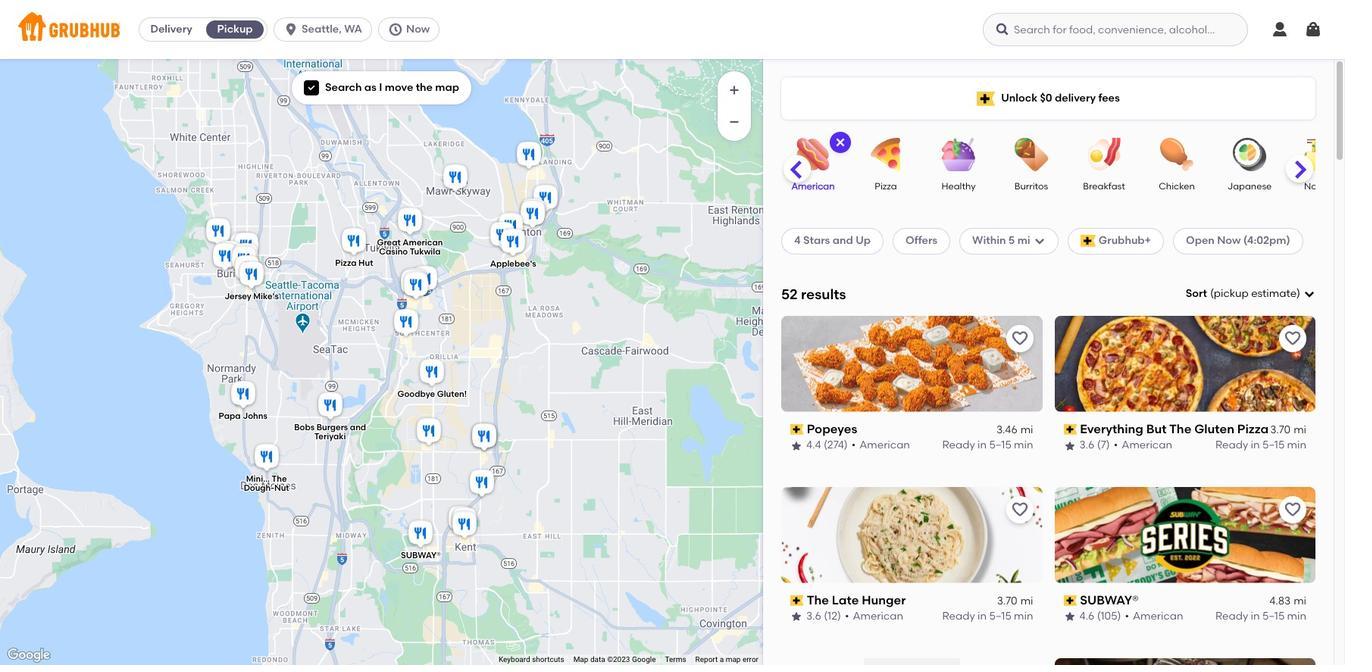 Task type: vqa. For each thing, say whether or not it's contained in the screenshot.


Task type: locate. For each thing, give the bounding box(es) containing it.
burritos
[[1015, 181, 1049, 192]]

gluten!
[[437, 390, 467, 400]]

american for popeyes
[[860, 439, 911, 452]]

None field
[[1186, 287, 1316, 302]]

svg image inside seattle, wa button
[[284, 22, 299, 37]]

3.70 mi for everything but the gluten pizza
[[1271, 424, 1307, 437]]

subway®
[[401, 551, 441, 561], [1081, 593, 1139, 608]]

0 vertical spatial save this restaurant image
[[1011, 330, 1029, 348]]

sharetea plus tukwila logo image
[[1055, 659, 1316, 666]]

american down american image
[[792, 181, 835, 192]]

error
[[743, 656, 759, 664]]

up
[[856, 235, 871, 247]]

1 horizontal spatial pizza
[[875, 181, 897, 192]]

open now (4:02pm)
[[1187, 235, 1291, 247]]

open
[[1187, 235, 1215, 247]]

• american down the but
[[1114, 439, 1173, 452]]

0 vertical spatial 3.70 mi
[[1271, 424, 1307, 437]]

save this restaurant image
[[1011, 330, 1029, 348], [1284, 501, 1303, 519]]

• american for subway®
[[1125, 611, 1184, 623]]

map right a at the right bottom of page
[[726, 656, 741, 664]]

1 vertical spatial the
[[271, 475, 287, 484]]

goodbye gluten! image
[[417, 357, 447, 390]]

the right the but
[[1170, 422, 1192, 437]]

charleys cheesesteaks image
[[398, 268, 428, 301]]

pizza inside great american casino tukwila pizza hut
[[335, 259, 356, 268]]

©2023
[[607, 656, 630, 664]]

the right mini...
[[271, 475, 287, 484]]

american inside great american casino tukwila pizza hut
[[402, 238, 443, 248]]

1 vertical spatial pizza
[[335, 259, 356, 268]]

within
[[973, 235, 1007, 247]]

(12)
[[824, 611, 842, 623]]

0 horizontal spatial subway®
[[401, 551, 441, 561]]

the up the 3.6 (12)
[[807, 593, 829, 608]]

0 vertical spatial save this restaurant image
[[1284, 330, 1303, 348]]

0 vertical spatial 3.6
[[1080, 439, 1095, 452]]

ready in 5–15 min for everything but the gluten pizza
[[1216, 439, 1307, 452]]

pizza down pizza image
[[875, 181, 897, 192]]

3.6 left "(7)"
[[1080, 439, 1095, 452]]

and left up
[[833, 235, 854, 247]]

in
[[978, 439, 987, 452], [1251, 439, 1261, 452], [978, 611, 987, 623], [1251, 611, 1261, 623]]

• for subway®
[[1125, 611, 1130, 623]]

0 horizontal spatial pizza
[[335, 259, 356, 268]]

subway® logo image
[[1055, 487, 1316, 584]]

cupcake royale image
[[214, 239, 245, 272]]

1 horizontal spatial grubhub plus flag logo image
[[1081, 235, 1096, 248]]

late
[[832, 593, 859, 608]]

panera bread image
[[445, 504, 476, 538]]

hunger
[[862, 593, 906, 608]]

1 vertical spatial grubhub plus flag logo image
[[1081, 235, 1096, 248]]

and
[[833, 235, 854, 247], [350, 423, 366, 433]]

0 horizontal spatial the
[[271, 475, 287, 484]]

star icon image for subway®
[[1064, 611, 1076, 624]]

1 horizontal spatial save this restaurant image
[[1284, 330, 1303, 348]]

subscription pass image
[[1064, 596, 1078, 607]]

popeyes logo image
[[782, 316, 1043, 412]]

american right great
[[402, 238, 443, 248]]

now right "open"
[[1218, 235, 1242, 247]]

american down hunger
[[853, 611, 904, 623]]

move
[[385, 81, 413, 94]]

bobs
[[294, 423, 314, 433]]

japanese image
[[1224, 138, 1277, 171]]

ready
[[943, 439, 976, 452], [1216, 439, 1249, 452], [943, 611, 976, 623], [1216, 611, 1249, 623]]

2 horizontal spatial pizza
[[1238, 422, 1269, 437]]

1 vertical spatial save this restaurant image
[[1011, 501, 1029, 519]]

premier meat pies image
[[517, 199, 548, 232]]

grubhub plus flag logo image left grubhub+
[[1081, 235, 1096, 248]]

subway® image
[[405, 519, 436, 552]]

delivery button
[[140, 17, 203, 42]]

0 horizontal spatial svg image
[[835, 136, 847, 149]]

applebee's
[[490, 260, 536, 269]]

pizza right gluten on the right
[[1238, 422, 1269, 437]]

save this restaurant button for the late hunger
[[1007, 496, 1034, 524]]

pickup button
[[203, 17, 267, 42]]

• right "(7)"
[[1114, 439, 1119, 452]]

3.70 left subscription pass image
[[998, 595, 1018, 608]]

mike's
[[253, 292, 278, 302]]

teriyaki
[[314, 432, 346, 442]]

pizza image
[[860, 138, 913, 171]]

1 horizontal spatial 3.70
[[1271, 424, 1291, 437]]

mini... the dough-nut
[[243, 475, 289, 494]]

the late hunger image
[[469, 422, 499, 455]]

delivery
[[1055, 92, 1096, 105]]

goodbye
[[397, 390, 435, 400]]

papa johns bobs burgers and teriyaki
[[218, 412, 366, 442]]

grubhub plus flag logo image left "unlock" on the top of the page
[[977, 91, 996, 106]]

burgers
[[316, 423, 348, 433]]

katsu burger image
[[414, 416, 444, 450]]

star icon image left 4.4
[[791, 440, 803, 452]]

mod pizza (kent station) image
[[449, 510, 480, 543]]

dairy queen image
[[203, 216, 233, 249]]

popeyes image
[[487, 220, 517, 253]]

1 vertical spatial map
[[726, 656, 741, 664]]

• for the late hunger
[[845, 611, 850, 623]]

mini...
[[246, 475, 270, 484]]

3.6 (7)
[[1080, 439, 1111, 452]]

3.70 mi right gluten on the right
[[1271, 424, 1307, 437]]

5–15 for the late hunger
[[990, 611, 1012, 623]]

denny's image
[[467, 468, 497, 501]]

star icon image for the late hunger
[[791, 611, 803, 624]]

3.46 mi
[[997, 424, 1034, 437]]

subscription pass image for popeyes
[[791, 425, 804, 435]]

offers
[[906, 235, 938, 247]]

the
[[1170, 422, 1192, 437], [271, 475, 287, 484], [807, 593, 829, 608]]

ready in 5–15 min for subway®
[[1216, 611, 1307, 623]]

3.70 mi
[[1271, 424, 1307, 437], [998, 595, 1034, 608]]

american for everything but the gluten pizza
[[1122, 439, 1173, 452]]

save this restaurant image
[[1284, 330, 1303, 348], [1011, 501, 1029, 519]]

(7)
[[1098, 439, 1111, 452]]

map
[[574, 656, 589, 664]]

johns
[[242, 412, 267, 422]]

svg image
[[1271, 20, 1290, 39], [835, 136, 847, 149]]

pizza for great american casino tukwila pizza hut
[[335, 259, 356, 268]]

mi
[[1018, 235, 1031, 247], [1021, 424, 1034, 437], [1294, 424, 1307, 437], [1021, 595, 1034, 608], [1294, 595, 1307, 608]]

• american right (105)
[[1125, 611, 1184, 623]]

1 vertical spatial and
[[350, 423, 366, 433]]

grubhub plus flag logo image
[[977, 91, 996, 106], [1081, 235, 1096, 248]]

map
[[435, 81, 459, 94], [726, 656, 741, 664]]

subscription pass image left "popeyes"
[[791, 425, 804, 435]]

subscription pass image
[[791, 425, 804, 435], [1064, 425, 1078, 435], [791, 596, 804, 607]]

3.6
[[1080, 439, 1095, 452], [807, 611, 822, 623]]

pizza
[[875, 181, 897, 192], [335, 259, 356, 268], [1238, 422, 1269, 437]]

0 vertical spatial grubhub plus flag logo image
[[977, 91, 996, 106]]

noodles image
[[1297, 138, 1346, 171]]

angel city deli image
[[440, 162, 470, 196]]

0 horizontal spatial grubhub plus flag logo image
[[977, 91, 996, 106]]

3.46
[[997, 424, 1018, 437]]

star icon image left the 3.6 (12)
[[791, 611, 803, 624]]

mini... the dough-nut image
[[251, 442, 282, 475]]

great american casino tukwila pizza hut
[[335, 238, 443, 268]]

• right (12) at the right bottom
[[845, 611, 850, 623]]

save this restaurant image for subway®
[[1284, 501, 1303, 519]]

save this restaurant image for everything but the gluten pizza
[[1284, 330, 1303, 348]]

everything but the gluten pizza image
[[469, 422, 499, 455]]

map right the at the top left
[[435, 81, 459, 94]]

dough-
[[243, 484, 274, 494]]

0 vertical spatial 3.70
[[1271, 424, 1291, 437]]

gluten
[[1195, 422, 1235, 437]]

svg image
[[1305, 20, 1323, 39], [284, 22, 299, 37], [388, 22, 403, 37], [996, 22, 1011, 37], [307, 84, 316, 93], [1034, 235, 1046, 248], [1304, 288, 1316, 300]]

3.6 for the late hunger
[[807, 611, 822, 623]]

ready in 5–15 min
[[943, 439, 1034, 452], [1216, 439, 1307, 452], [943, 611, 1034, 623], [1216, 611, 1307, 623]]

subscription pass image left everything
[[1064, 425, 1078, 435]]

in for everything but the gluten pizza
[[1251, 439, 1261, 452]]

grubhub plus flag logo image for unlock $0 delivery fees
[[977, 91, 996, 106]]

2 horizontal spatial the
[[1170, 422, 1192, 437]]

subscription pass image left late
[[791, 596, 804, 607]]

0 horizontal spatial save this restaurant image
[[1011, 330, 1029, 348]]

estimate
[[1252, 287, 1297, 300]]

american right (105)
[[1133, 611, 1184, 623]]

3.70 mi for the late hunger
[[998, 595, 1034, 608]]

stars
[[804, 235, 831, 247]]

1 vertical spatial 3.70 mi
[[998, 595, 1034, 608]]

goodbye gluten!
[[397, 390, 467, 400]]

1 horizontal spatial save this restaurant image
[[1284, 501, 1303, 519]]

1 horizontal spatial now
[[1218, 235, 1242, 247]]

1 horizontal spatial 3.70 mi
[[1271, 424, 1307, 437]]

and inside "papa johns bobs burgers and teriyaki"
[[350, 423, 366, 433]]

pizza left hut
[[335, 259, 356, 268]]

Search for food, convenience, alcohol... search field
[[983, 13, 1249, 46]]

min for popeyes
[[1015, 439, 1034, 452]]

burger den image
[[231, 230, 261, 264]]

1 horizontal spatial 3.6
[[1080, 439, 1095, 452]]

0 vertical spatial and
[[833, 235, 854, 247]]

0 vertical spatial pizza
[[875, 181, 897, 192]]

1 vertical spatial 3.70
[[998, 595, 1018, 608]]

3.6 left (12) at the right bottom
[[807, 611, 822, 623]]

minus icon image
[[727, 114, 742, 130]]

5–15 for popeyes
[[990, 439, 1012, 452]]

1 vertical spatial 3.6
[[807, 611, 822, 623]]

2 vertical spatial the
[[807, 593, 829, 608]]

star icon image left 3.6 (7)
[[1064, 440, 1076, 452]]

american down the but
[[1122, 439, 1173, 452]]

search as i move the map
[[325, 81, 459, 94]]

sort ( pickup estimate )
[[1186, 287, 1301, 300]]

now inside button
[[406, 23, 430, 36]]

american right (274)
[[860, 439, 911, 452]]

1 horizontal spatial svg image
[[1271, 20, 1290, 39]]

2 vertical spatial pizza
[[1238, 422, 1269, 437]]

sharetea plus tukwila image
[[410, 264, 440, 297]]

0 vertical spatial subway®
[[401, 551, 441, 561]]

1 horizontal spatial the
[[807, 593, 829, 608]]

star icon image
[[791, 440, 803, 452], [1064, 440, 1076, 452], [791, 611, 803, 624], [1064, 611, 1076, 624]]

star icon image down subscription pass image
[[1064, 611, 1076, 624]]

0 horizontal spatial save this restaurant image
[[1011, 501, 1029, 519]]

none field containing sort
[[1186, 287, 1316, 302]]

and right burgers
[[350, 423, 366, 433]]

4
[[795, 235, 801, 247]]

0 horizontal spatial 3.70 mi
[[998, 595, 1034, 608]]

nut
[[274, 484, 289, 494]]

the rose gift house and coffee image
[[518, 196, 549, 230]]

3.70 mi left subscription pass image
[[998, 595, 1034, 608]]

subscription pass image for the late hunger
[[791, 596, 804, 607]]

pickup
[[217, 23, 253, 36]]

4.83
[[1270, 595, 1291, 608]]

5
[[1009, 235, 1015, 247]]

• right (105)
[[1125, 611, 1130, 623]]

• right (274)
[[852, 439, 856, 452]]

0 horizontal spatial and
[[350, 423, 366, 433]]

0 vertical spatial now
[[406, 23, 430, 36]]

min
[[1015, 439, 1034, 452], [1288, 439, 1307, 452], [1015, 611, 1034, 623], [1288, 611, 1307, 623]]

0 vertical spatial map
[[435, 81, 459, 94]]

3.70 right gluten on the right
[[1271, 424, 1291, 437]]

• american down hunger
[[845, 611, 904, 623]]

svg image inside now button
[[388, 22, 403, 37]]

the
[[416, 81, 433, 94]]

american
[[792, 181, 835, 192], [402, 238, 443, 248], [860, 439, 911, 452], [1122, 439, 1173, 452], [853, 611, 904, 623], [1133, 611, 1184, 623]]

1 vertical spatial save this restaurant image
[[1284, 501, 1303, 519]]

now up the at the top left
[[406, 23, 430, 36]]

0 vertical spatial svg image
[[1271, 20, 1290, 39]]

data
[[591, 656, 606, 664]]

min for subway®
[[1288, 611, 1307, 623]]

0 horizontal spatial map
[[435, 81, 459, 94]]

burritos image
[[1005, 138, 1058, 171]]

0 horizontal spatial 3.70
[[998, 595, 1018, 608]]

duke's seafood image
[[449, 506, 480, 539]]

keyboard shortcuts
[[499, 656, 565, 664]]

0 horizontal spatial 3.6
[[807, 611, 822, 623]]

• american right (274)
[[852, 439, 911, 452]]

1 vertical spatial subway®
[[1081, 593, 1139, 608]]

0 horizontal spatial now
[[406, 23, 430, 36]]



Task type: describe. For each thing, give the bounding box(es) containing it.
1 horizontal spatial subway®
[[1081, 593, 1139, 608]]

report
[[696, 656, 718, 664]]

bj's restaurant & brewhouse image
[[401, 270, 431, 303]]

1 vertical spatial now
[[1218, 235, 1242, 247]]

kfc image
[[230, 241, 260, 274]]

papa
[[218, 412, 240, 422]]

grubhub+
[[1099, 235, 1152, 247]]

ready for the late hunger
[[943, 611, 976, 623]]

min for everything but the gluten pizza
[[1288, 439, 1307, 452]]

in for subway®
[[1251, 611, 1261, 623]]

)
[[1297, 287, 1301, 300]]

mi for popeyes
[[1021, 424, 1034, 437]]

ready for everything but the gluten pizza
[[1216, 439, 1249, 452]]

the late hunger logo image
[[782, 487, 1043, 584]]

now make me a sandwich image
[[210, 241, 240, 274]]

now button
[[378, 17, 446, 42]]

save this restaurant button for everything but the gluten pizza
[[1280, 325, 1307, 352]]

(105)
[[1098, 611, 1122, 623]]

unlock $0 delivery fees
[[1002, 92, 1120, 105]]

bobs burgers and teriyaki image
[[315, 390, 345, 424]]

1 vertical spatial svg image
[[835, 136, 847, 149]]

4.83 mi
[[1270, 595, 1307, 608]]

52
[[782, 286, 798, 303]]

main navigation navigation
[[0, 0, 1346, 59]]

report a map error
[[696, 656, 759, 664]]

seattle, wa button
[[274, 17, 378, 42]]

american for the late hunger
[[853, 611, 904, 623]]

3.6 (12)
[[807, 611, 842, 623]]

wa
[[344, 23, 362, 36]]

min for the late hunger
[[1015, 611, 1034, 623]]

breakfast
[[1084, 181, 1126, 192]]

save this restaurant button for popeyes
[[1007, 325, 1034, 352]]

ready for subway®
[[1216, 611, 1249, 623]]

report a map error link
[[696, 656, 759, 664]]

save this restaurant image for the late hunger
[[1011, 501, 1029, 519]]

mi for the late hunger
[[1021, 595, 1034, 608]]

shortcuts
[[532, 656, 565, 664]]

4.4 (274)
[[807, 439, 848, 452]]

ivar's seafood bar image
[[227, 230, 257, 264]]

great american casino tukwila image
[[395, 205, 425, 239]]

chicken image
[[1151, 138, 1204, 171]]

the inside mini... the dough-nut
[[271, 475, 287, 484]]

red robin image
[[514, 140, 544, 173]]

healthy image
[[933, 138, 986, 171]]

ready in 5–15 min for popeyes
[[943, 439, 1034, 452]]

3.70 for everything but the gluten pizza
[[1271, 424, 1291, 437]]

in for popeyes
[[978, 439, 987, 452]]

within 5 mi
[[973, 235, 1031, 247]]

popeyes
[[807, 422, 858, 437]]

results
[[801, 286, 847, 303]]

google image
[[4, 646, 54, 666]]

keyboard
[[499, 656, 531, 664]]

unlock
[[1002, 92, 1038, 105]]

4.6 (105)
[[1080, 611, 1122, 623]]

shell food mart image
[[232, 253, 262, 287]]

hut
[[358, 259, 373, 268]]

ready in 5–15 min for the late hunger
[[943, 611, 1034, 623]]

breakfast image
[[1078, 138, 1131, 171]]

noodles
[[1305, 181, 1341, 192]]

• american for everything but the gluten pizza
[[1114, 439, 1173, 452]]

sort
[[1186, 287, 1208, 300]]

star icon image for everything but the gluten pizza
[[1064, 440, 1076, 452]]

1 horizontal spatial and
[[833, 235, 854, 247]]

casino
[[379, 247, 408, 257]]

the late hunger
[[807, 593, 906, 608]]

search
[[325, 81, 362, 94]]

ready for popeyes
[[943, 439, 976, 452]]

pizza for everything but the gluten pizza
[[1238, 422, 1269, 437]]

5–15 for subway®
[[1263, 611, 1285, 623]]

healthy
[[942, 181, 976, 192]]

great
[[377, 238, 400, 248]]

i
[[379, 81, 382, 94]]

star icon image for popeyes
[[791, 440, 803, 452]]

in for the late hunger
[[978, 611, 987, 623]]

taqueria la rancherita image
[[495, 211, 526, 244]]

4.4
[[807, 439, 822, 452]]

svg image inside field
[[1304, 288, 1316, 300]]

jersey mike's
[[224, 292, 278, 302]]

52 results
[[782, 286, 847, 303]]

1 horizontal spatial map
[[726, 656, 741, 664]]

(274)
[[824, 439, 848, 452]]

jersey mike's image
[[236, 259, 267, 293]]

bronson market - ice cream image
[[530, 183, 561, 216]]

• for everything but the gluten pizza
[[1114, 439, 1119, 452]]

a
[[720, 656, 724, 664]]

but
[[1147, 422, 1167, 437]]

delivery
[[150, 23, 192, 36]]

fees
[[1099, 92, 1120, 105]]

terms link
[[665, 656, 687, 664]]

3.6 for everything but the gluten pizza
[[1080, 439, 1095, 452]]

tukwila
[[410, 247, 441, 257]]

keyboard shortcuts button
[[499, 655, 565, 666]]

japanese
[[1228, 181, 1272, 192]]

everything but the gluten pizza logo image
[[1055, 316, 1316, 412]]

seattle,
[[302, 23, 342, 36]]

terms
[[665, 656, 687, 664]]

(4:02pm)
[[1244, 235, 1291, 247]]

5–15 for everything but the gluten pizza
[[1263, 439, 1285, 452]]

save this restaurant image for popeyes
[[1011, 330, 1029, 348]]

• for popeyes
[[852, 439, 856, 452]]

google
[[632, 656, 656, 664]]

papa johns image
[[228, 379, 258, 412]]

mi for everything but the gluten pizza
[[1294, 424, 1307, 437]]

save this restaurant button for subway®
[[1280, 496, 1307, 524]]

mod fresh image
[[391, 307, 421, 340]]

everything
[[1081, 422, 1144, 437]]

0 vertical spatial the
[[1170, 422, 1192, 437]]

3.70 for the late hunger
[[998, 595, 1018, 608]]

$0
[[1041, 92, 1053, 105]]

pickup
[[1214, 287, 1249, 300]]

plus icon image
[[727, 83, 742, 98]]

svg image inside main navigation navigation
[[1271, 20, 1290, 39]]

applebee's image
[[498, 227, 528, 260]]

american image
[[787, 138, 840, 171]]

• american for popeyes
[[852, 439, 911, 452]]

(
[[1211, 287, 1214, 300]]

• american for the late hunger
[[845, 611, 904, 623]]

as
[[365, 81, 377, 94]]

buddha bruddah image
[[229, 244, 259, 277]]

subway® inside map region
[[401, 551, 441, 561]]

goodbye gluten! logo image
[[864, 659, 960, 666]]

map data ©2023 google
[[574, 656, 656, 664]]

grubhub plus flag logo image for grubhub+
[[1081, 235, 1096, 248]]

seattle, wa
[[302, 23, 362, 36]]

map region
[[0, 0, 807, 666]]

pizza hut image
[[339, 226, 369, 259]]

everything but the gluten pizza
[[1081, 422, 1269, 437]]

4 stars and up
[[795, 235, 871, 247]]

american for subway®
[[1133, 611, 1184, 623]]

jersey
[[224, 292, 251, 302]]

mi for subway®
[[1294, 595, 1307, 608]]

subscription pass image for everything but the gluten pizza
[[1064, 425, 1078, 435]]

auntie anne's image
[[399, 266, 430, 299]]



